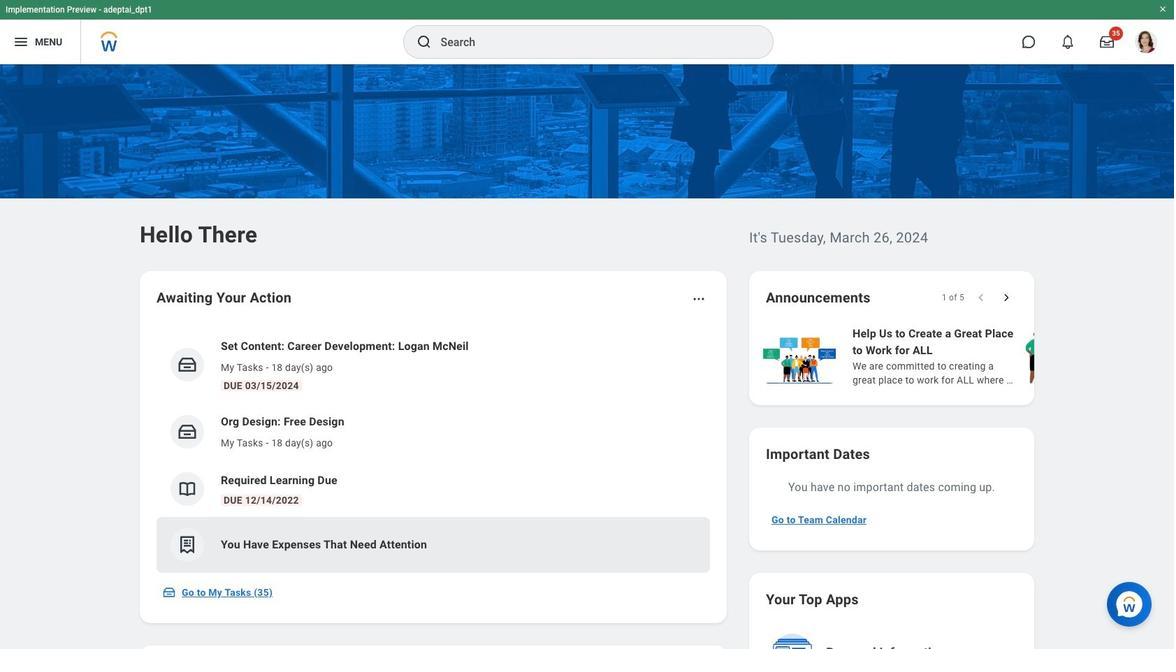 Task type: vqa. For each thing, say whether or not it's contained in the screenshot.
Soon in the bottom of the page
no



Task type: describe. For each thing, give the bounding box(es) containing it.
search image
[[416, 34, 432, 50]]

book open image
[[177, 479, 198, 500]]

0 horizontal spatial list
[[157, 327, 710, 573]]

dashboard expenses image
[[177, 535, 198, 556]]

justify image
[[13, 34, 29, 50]]

inbox image
[[177, 354, 198, 375]]

profile logan mcneil image
[[1135, 31, 1157, 56]]

inbox large image
[[1100, 35, 1114, 49]]

Search Workday  search field
[[441, 27, 744, 57]]

chevron left small image
[[974, 291, 988, 305]]

notifications large image
[[1061, 35, 1075, 49]]

1 vertical spatial inbox image
[[162, 586, 176, 600]]



Task type: locate. For each thing, give the bounding box(es) containing it.
inbox image
[[177, 421, 198, 442], [162, 586, 176, 600]]

related actions image
[[692, 292, 706, 306]]

inbox image inside 'list'
[[177, 421, 198, 442]]

close environment banner image
[[1159, 5, 1167, 13]]

status
[[942, 292, 964, 303]]

chevron right small image
[[999, 291, 1013, 305]]

0 vertical spatial inbox image
[[177, 421, 198, 442]]

main content
[[0, 64, 1174, 649]]

1 horizontal spatial list
[[760, 324, 1174, 389]]

0 horizontal spatial inbox image
[[162, 586, 176, 600]]

list
[[760, 324, 1174, 389], [157, 327, 710, 573]]

banner
[[0, 0, 1174, 64]]

1 horizontal spatial inbox image
[[177, 421, 198, 442]]



